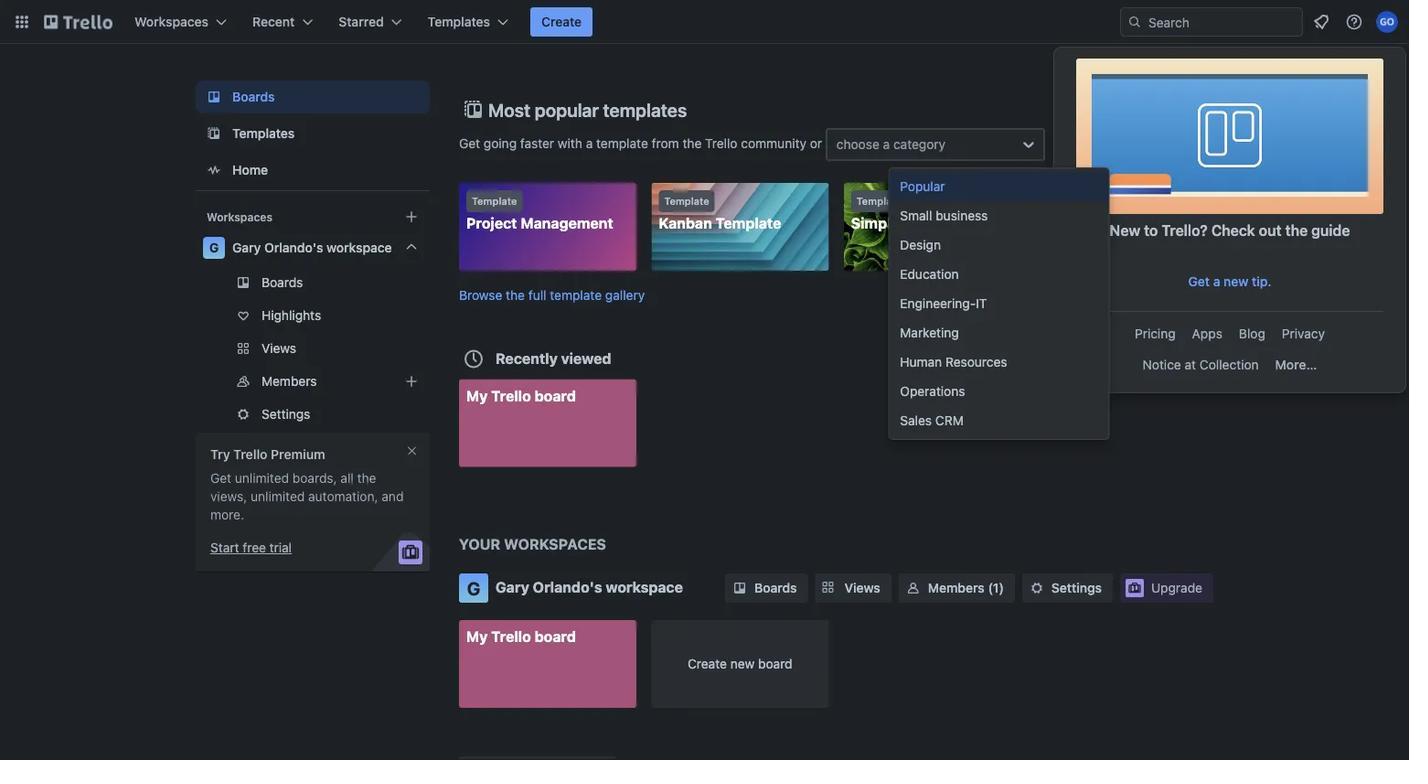 Task type: vqa. For each thing, say whether or not it's contained in the screenshot.
Filter Cards in button
no



Task type: locate. For each thing, give the bounding box(es) containing it.
sm image left members (1)
[[905, 579, 923, 597]]

1 horizontal spatial orlando's
[[533, 579, 602, 596]]

premium
[[271, 447, 325, 462]]

settings link right the (1)
[[1023, 574, 1113, 603]]

0 horizontal spatial gary orlando's workspace
[[232, 240, 392, 255]]

2 vertical spatial boards
[[755, 580, 797, 595]]

1 horizontal spatial sm image
[[905, 579, 923, 597]]

get left going
[[459, 136, 480, 151]]

gary
[[232, 240, 261, 255], [496, 579, 530, 596]]

trello inside the try trello premium get unlimited boards, all the views, unlimited automation, and more.
[[233, 447, 268, 462]]

0 vertical spatial gary
[[232, 240, 261, 255]]

workspaces inside popup button
[[134, 14, 209, 29]]

create for create new board
[[688, 656, 727, 671]]

create
[[542, 14, 582, 29], [688, 656, 727, 671]]

0 horizontal spatial settings link
[[196, 400, 430, 429]]

crm
[[936, 413, 964, 428]]

1 horizontal spatial views
[[845, 580, 881, 595]]

0 vertical spatial members
[[262, 374, 317, 389]]

settings right the (1)
[[1052, 580, 1102, 595]]

2 vertical spatial board
[[758, 656, 793, 671]]

sm image inside boards link
[[731, 579, 749, 597]]

boards right 'board' image
[[232, 89, 275, 104]]

template for remote
[[1049, 195, 1094, 207]]

1 my trello board link from the top
[[459, 379, 637, 467]]

members (1)
[[928, 580, 1004, 595]]

0 vertical spatial gary orlando's workspace
[[232, 240, 392, 255]]

orlando's up highlights
[[264, 240, 323, 255]]

1 horizontal spatial settings link
[[1023, 574, 1113, 603]]

orlando's
[[264, 240, 323, 255], [533, 579, 602, 596]]

open information menu image
[[1346, 13, 1364, 31]]

1 vertical spatial settings
[[1052, 580, 1102, 595]]

template up kanban
[[664, 195, 710, 207]]

a left tip.
[[1214, 274, 1221, 289]]

2 my trello board from the top
[[467, 628, 576, 645]]

views link
[[196, 334, 430, 363], [816, 574, 892, 603]]

0 vertical spatial my
[[467, 387, 488, 404]]

0 horizontal spatial workspace
[[327, 240, 392, 255]]

workspaces down home
[[207, 210, 273, 223]]

my trello board
[[467, 387, 576, 404], [467, 628, 576, 645]]

0 horizontal spatial new
[[731, 656, 755, 671]]

my
[[467, 387, 488, 404], [467, 628, 488, 645]]

apps
[[1193, 326, 1223, 341]]

0 horizontal spatial settings
[[262, 407, 310, 422]]

0 vertical spatial views
[[262, 341, 296, 356]]

project up design
[[903, 215, 954, 232]]

template for simple
[[857, 195, 902, 207]]

0 vertical spatial create
[[542, 14, 582, 29]]

the inside the try trello premium get unlimited boards, all the views, unlimited automation, and more.
[[357, 471, 376, 486]]

workspaces up 'board' image
[[134, 14, 209, 29]]

board
[[535, 387, 576, 404], [535, 628, 576, 645], [758, 656, 793, 671]]

1 vertical spatial new
[[731, 656, 755, 671]]

members down highlights
[[262, 374, 317, 389]]

gary down the your workspaces
[[496, 579, 530, 596]]

template right kanban
[[716, 215, 782, 232]]

0 vertical spatial workspaces
[[134, 14, 209, 29]]

0 vertical spatial settings
[[262, 407, 310, 422]]

privacy link
[[1275, 319, 1333, 349]]

1 sm image from the left
[[731, 579, 749, 597]]

unlimited down boards,
[[251, 489, 305, 504]]

a for choose a category
[[883, 137, 890, 152]]

templates up home
[[232, 126, 295, 141]]

1 vertical spatial my trello board link
[[459, 620, 637, 708]]

0 horizontal spatial project
[[467, 215, 517, 232]]

gary down home
[[232, 240, 261, 255]]

boards up "create new board" on the bottom
[[755, 580, 797, 595]]

orlando's down workspaces
[[533, 579, 602, 596]]

starred button
[[328, 7, 413, 37]]

2 horizontal spatial a
[[1214, 274, 1221, 289]]

0 horizontal spatial create
[[542, 14, 582, 29]]

boards up highlights
[[262, 275, 303, 290]]

1 horizontal spatial gary
[[496, 579, 530, 596]]

0 vertical spatial my trello board
[[467, 387, 576, 404]]

search image
[[1128, 15, 1143, 29]]

0 vertical spatial views link
[[196, 334, 430, 363]]

get inside button
[[1189, 274, 1210, 289]]

get up apps
[[1189, 274, 1210, 289]]

the right out
[[1286, 222, 1308, 239]]

apps link
[[1185, 319, 1230, 349]]

2 horizontal spatial get
[[1189, 274, 1210, 289]]

at
[[1185, 357, 1197, 372]]

full
[[529, 287, 547, 302]]

1 project from the left
[[467, 215, 517, 232]]

1 vertical spatial my trello board
[[467, 628, 576, 645]]

get inside the try trello premium get unlimited boards, all the views, unlimited automation, and more.
[[210, 471, 232, 486]]

resources
[[946, 354, 1008, 370]]

home image
[[203, 159, 225, 181]]

more… button
[[1268, 350, 1325, 380]]

0 horizontal spatial get
[[210, 471, 232, 486]]

project
[[467, 215, 517, 232], [903, 215, 954, 232]]

create inside create button
[[542, 14, 582, 29]]

free
[[243, 540, 266, 555]]

template inside "template remote team hub"
[[1049, 195, 1094, 207]]

notice at collection
[[1143, 357, 1259, 372]]

create for create
[[542, 14, 582, 29]]

hub
[[1144, 215, 1173, 232]]

0 horizontal spatial gary
[[232, 240, 261, 255]]

1 vertical spatial members
[[928, 580, 985, 595]]

board
[[958, 215, 1000, 232]]

views
[[262, 341, 296, 356], [845, 580, 881, 595]]

popular
[[900, 179, 945, 194]]

template up simple
[[857, 195, 902, 207]]

1 my from the top
[[467, 387, 488, 404]]

team
[[1102, 215, 1140, 232]]

views,
[[210, 489, 247, 504]]

template for kanban
[[664, 195, 710, 207]]

template project management
[[467, 195, 614, 232]]

gary orlando's workspace up highlights link
[[232, 240, 392, 255]]

members
[[262, 374, 317, 389], [928, 580, 985, 595]]

the right from
[[683, 136, 702, 151]]

1 vertical spatial orlando's
[[533, 579, 602, 596]]

1 horizontal spatial get
[[459, 136, 480, 151]]

gary orlando (garyorlando) image
[[1377, 11, 1399, 33]]

1 horizontal spatial templates
[[428, 14, 490, 29]]

1 vertical spatial gary orlando's workspace
[[496, 579, 683, 596]]

1 vertical spatial templates
[[232, 126, 295, 141]]

members for members (1)
[[928, 580, 985, 595]]

sm image right the (1)
[[1028, 579, 1046, 597]]

a right with
[[586, 136, 593, 151]]

new inside button
[[1224, 274, 1249, 289]]

0 horizontal spatial orlando's
[[264, 240, 323, 255]]

try trello premium get unlimited boards, all the views, unlimited automation, and more.
[[210, 447, 404, 522]]

boards link up templates link
[[196, 80, 430, 113]]

it
[[976, 296, 988, 311]]

sm image inside settings link
[[1028, 579, 1046, 597]]

1 vertical spatial gary
[[496, 579, 530, 596]]

1 my trello board from the top
[[467, 387, 576, 404]]

g down your
[[467, 577, 481, 599]]

and
[[382, 489, 404, 504]]

check
[[1212, 222, 1256, 239]]

project up 'browse'
[[467, 215, 517, 232]]

template board image
[[203, 123, 225, 145]]

workspaces button
[[123, 7, 238, 37]]

1 horizontal spatial a
[[883, 137, 890, 152]]

2 vertical spatial boards link
[[725, 574, 808, 603]]

1 horizontal spatial views link
[[816, 574, 892, 603]]

template inside "template project management"
[[472, 195, 517, 207]]

privacy
[[1282, 326, 1325, 341]]

g
[[209, 240, 219, 255], [467, 577, 481, 599]]

settings
[[262, 407, 310, 422], [1052, 580, 1102, 595]]

pricing
[[1135, 326, 1176, 341]]

templates right the starred dropdown button
[[428, 14, 490, 29]]

1 horizontal spatial new
[[1224, 274, 1249, 289]]

0 vertical spatial new
[[1224, 274, 1249, 289]]

1 horizontal spatial g
[[467, 577, 481, 599]]

boards link up highlights link
[[196, 268, 430, 297]]

template right full in the left of the page
[[550, 287, 602, 302]]

g down home icon
[[209, 240, 219, 255]]

1 vertical spatial template
[[550, 287, 602, 302]]

1 horizontal spatial project
[[903, 215, 954, 232]]

1 horizontal spatial settings
[[1052, 580, 1102, 595]]

notice
[[1143, 357, 1182, 372]]

1 vertical spatial workspaces
[[207, 210, 273, 223]]

1 horizontal spatial create
[[688, 656, 727, 671]]

1 vertical spatial boards link
[[196, 268, 430, 297]]

gary orlando's workspace down workspaces
[[496, 579, 683, 596]]

0 vertical spatial templates
[[428, 14, 490, 29]]

1 vertical spatial get
[[1189, 274, 1210, 289]]

boards link up "create new board" on the bottom
[[725, 574, 808, 603]]

new to trello? check out the guide
[[1110, 222, 1351, 239]]

a right choose
[[883, 137, 890, 152]]

0 vertical spatial board
[[535, 387, 576, 404]]

get up views,
[[210, 471, 232, 486]]

browse
[[459, 287, 503, 302]]

1 vertical spatial create
[[688, 656, 727, 671]]

1 vertical spatial my
[[467, 628, 488, 645]]

1 vertical spatial board
[[535, 628, 576, 645]]

settings up premium
[[262, 407, 310, 422]]

members left the (1)
[[928, 580, 985, 595]]

viewed
[[561, 349, 611, 367]]

out
[[1259, 222, 1282, 239]]

0 horizontal spatial g
[[209, 240, 219, 255]]

board for second my trello board link from the bottom of the page
[[535, 387, 576, 404]]

templates link
[[196, 117, 430, 150]]

template
[[472, 195, 517, 207], [664, 195, 710, 207], [857, 195, 902, 207], [1049, 195, 1094, 207], [716, 215, 782, 232]]

a inside button
[[1214, 274, 1221, 289]]

template down going
[[472, 195, 517, 207]]

get for get a new tip.
[[1189, 274, 1210, 289]]

1 vertical spatial workspace
[[606, 579, 683, 596]]

boards for highlights
[[262, 275, 303, 290]]

the
[[683, 136, 702, 151], [1286, 222, 1308, 239], [506, 287, 525, 302], [357, 471, 376, 486]]

the right "all"
[[357, 471, 376, 486]]

0 horizontal spatial sm image
[[731, 579, 749, 597]]

sm image
[[731, 579, 749, 597], [905, 579, 923, 597], [1028, 579, 1046, 597]]

3 sm image from the left
[[1028, 579, 1046, 597]]

0 vertical spatial workspace
[[327, 240, 392, 255]]

more.
[[210, 507, 244, 522]]

template up remote
[[1049, 195, 1094, 207]]

0 horizontal spatial members
[[262, 374, 317, 389]]

sm image up "create new board" on the bottom
[[731, 579, 749, 597]]

templates
[[428, 14, 490, 29], [232, 126, 295, 141]]

settings link
[[196, 400, 430, 429], [1023, 574, 1113, 603]]

members inside members link
[[262, 374, 317, 389]]

get
[[459, 136, 480, 151], [1189, 274, 1210, 289], [210, 471, 232, 486]]

upgrade
[[1152, 580, 1203, 595]]

the left full in the left of the page
[[506, 287, 525, 302]]

0 vertical spatial g
[[209, 240, 219, 255]]

1 horizontal spatial members
[[928, 580, 985, 595]]

members for members
[[262, 374, 317, 389]]

notice at collection link
[[1136, 350, 1267, 380]]

0 vertical spatial get
[[459, 136, 480, 151]]

1 vertical spatial boards
[[262, 275, 303, 290]]

template down templates
[[596, 136, 648, 151]]

tip.
[[1252, 274, 1272, 289]]

boards for views
[[755, 580, 797, 595]]

template inside template simple project board
[[857, 195, 902, 207]]

gary orlando's workspace
[[232, 240, 392, 255], [496, 579, 683, 596]]

0 horizontal spatial views
[[262, 341, 296, 356]]

operations
[[900, 384, 966, 399]]

2 vertical spatial get
[[210, 471, 232, 486]]

0 vertical spatial my trello board link
[[459, 379, 637, 467]]

small business
[[900, 208, 988, 223]]

boards
[[232, 89, 275, 104], [262, 275, 303, 290], [755, 580, 797, 595]]

2 horizontal spatial sm image
[[1028, 579, 1046, 597]]

unlimited up views,
[[235, 471, 289, 486]]

settings link down members link
[[196, 400, 430, 429]]

2 project from the left
[[903, 215, 954, 232]]



Task type: describe. For each thing, give the bounding box(es) containing it.
add image
[[401, 370, 423, 392]]

engineering-
[[900, 296, 976, 311]]

category
[[894, 137, 946, 152]]

my trello board for second my trello board link from the bottom of the page
[[467, 387, 576, 404]]

project inside template simple project board
[[903, 215, 954, 232]]

to
[[1144, 222, 1158, 239]]

0 vertical spatial orlando's
[[264, 240, 323, 255]]

gallery
[[605, 287, 645, 302]]

0 vertical spatial boards link
[[196, 80, 430, 113]]

home link
[[196, 154, 430, 187]]

boards link for views
[[725, 574, 808, 603]]

settings for bottom settings link
[[1052, 580, 1102, 595]]

0 horizontal spatial views link
[[196, 334, 430, 363]]

create a workspace image
[[401, 206, 423, 228]]

start
[[210, 540, 239, 555]]

board image
[[203, 86, 225, 108]]

small
[[900, 208, 933, 223]]

recently
[[496, 349, 558, 367]]

template remote team hub
[[1044, 195, 1173, 232]]

browse the full template gallery
[[459, 287, 645, 302]]

recently viewed
[[496, 349, 611, 367]]

highlights
[[262, 308, 321, 323]]

0 notifications image
[[1311, 11, 1333, 33]]

templates
[[603, 99, 687, 120]]

boards link for highlights
[[196, 268, 430, 297]]

back to home image
[[44, 7, 113, 37]]

2 sm image from the left
[[905, 579, 923, 597]]

upgrade button
[[1121, 574, 1214, 603]]

trial
[[270, 540, 292, 555]]

marketing
[[900, 325, 959, 340]]

get a new tip.
[[1189, 274, 1272, 289]]

1 horizontal spatial gary orlando's workspace
[[496, 579, 683, 596]]

members link
[[196, 367, 430, 396]]

simple
[[851, 215, 900, 232]]

0 horizontal spatial templates
[[232, 126, 295, 141]]

starred
[[339, 14, 384, 29]]

new
[[1110, 222, 1141, 239]]

recent button
[[242, 7, 324, 37]]

0 vertical spatial template
[[596, 136, 648, 151]]

my trello board for 2nd my trello board link
[[467, 628, 576, 645]]

sales
[[900, 413, 932, 428]]

your
[[459, 536, 501, 553]]

design
[[900, 237, 941, 252]]

sm image for boards
[[731, 579, 749, 597]]

guide
[[1312, 222, 1351, 239]]

blog link
[[1232, 319, 1273, 349]]

templates inside popup button
[[428, 14, 490, 29]]

business
[[936, 208, 988, 223]]

management
[[521, 215, 614, 232]]

settings for settings link to the top
[[262, 407, 310, 422]]

Search field
[[1143, 8, 1303, 36]]

or
[[810, 136, 822, 151]]

boards,
[[293, 471, 337, 486]]

human resources
[[900, 354, 1008, 370]]

more…
[[1276, 357, 1318, 372]]

2 my from the top
[[467, 628, 488, 645]]

kanban
[[659, 215, 712, 232]]

community
[[741, 136, 807, 151]]

get for get going faster with a template from the trello community or
[[459, 136, 480, 151]]

1 vertical spatial unlimited
[[251, 489, 305, 504]]

0 horizontal spatial a
[[586, 136, 593, 151]]

popular
[[535, 99, 599, 120]]

a for get a new tip.
[[1214, 274, 1221, 289]]

primary element
[[0, 0, 1410, 44]]

sm image for settings
[[1028, 579, 1046, 597]]

project inside "template project management"
[[467, 215, 517, 232]]

start free trial
[[210, 540, 292, 555]]

1 vertical spatial g
[[467, 577, 481, 599]]

0 vertical spatial boards
[[232, 89, 275, 104]]

template for project
[[472, 195, 517, 207]]

human
[[900, 354, 942, 370]]

template simple project board
[[851, 195, 1000, 232]]

0 vertical spatial settings link
[[196, 400, 430, 429]]

try
[[210, 447, 230, 462]]

faster
[[520, 136, 554, 151]]

sales crm
[[900, 413, 964, 428]]

automation,
[[308, 489, 378, 504]]

going
[[484, 136, 517, 151]]

1 vertical spatial views
[[845, 580, 881, 595]]

trello?
[[1162, 222, 1208, 239]]

home
[[232, 162, 268, 177]]

browse the full template gallery link
[[459, 287, 645, 302]]

start free trial button
[[210, 539, 292, 557]]

choose a category
[[837, 137, 946, 152]]

from
[[652, 136, 679, 151]]

collection
[[1200, 357, 1259, 372]]

choose
[[837, 137, 880, 152]]

workspaces
[[504, 536, 606, 553]]

pricing link
[[1128, 319, 1183, 349]]

create new board
[[688, 656, 793, 671]]

create button
[[531, 7, 593, 37]]

templates button
[[417, 7, 520, 37]]

with
[[558, 136, 583, 151]]

board for 2nd my trello board link
[[535, 628, 576, 645]]

template kanban template
[[659, 195, 782, 232]]

blog
[[1239, 326, 1266, 341]]

(1)
[[988, 580, 1004, 595]]

most popular templates
[[488, 99, 687, 120]]

highlights link
[[196, 301, 430, 330]]

all
[[341, 471, 354, 486]]

recent
[[253, 14, 295, 29]]

2 my trello board link from the top
[[459, 620, 637, 708]]

your workspaces
[[459, 536, 606, 553]]

get going faster with a template from the trello community or
[[459, 136, 826, 151]]

1 horizontal spatial workspace
[[606, 579, 683, 596]]

1 vertical spatial settings link
[[1023, 574, 1113, 603]]

0 vertical spatial unlimited
[[235, 471, 289, 486]]

new to trello? check out the guide link
[[1077, 59, 1384, 265]]

1 vertical spatial views link
[[816, 574, 892, 603]]



